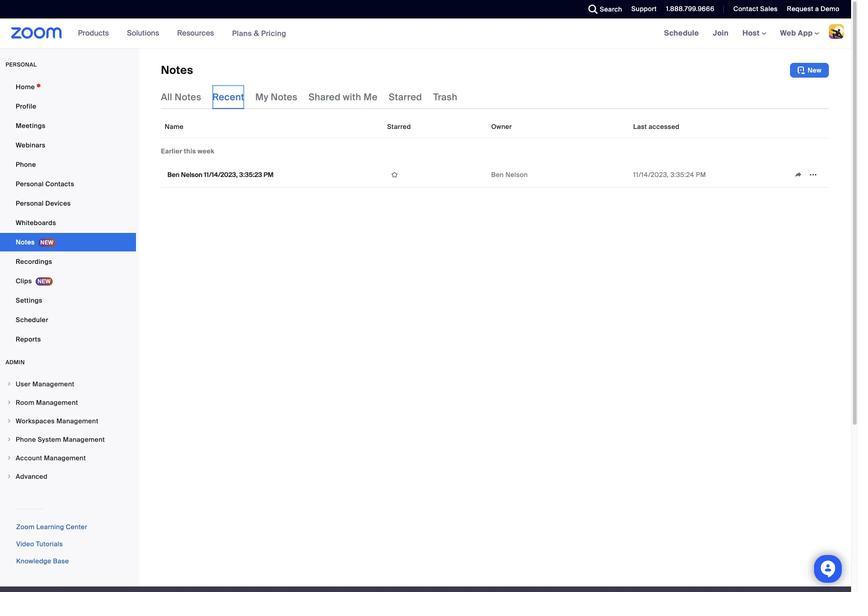 Task type: describe. For each thing, give the bounding box(es) containing it.
settings link
[[0, 291, 136, 310]]

right image for workspaces
[[6, 419, 12, 424]]

notes right my on the left of the page
[[271, 91, 297, 103]]

request a demo
[[787, 5, 840, 13]]

phone link
[[0, 155, 136, 174]]

management for user management
[[32, 380, 74, 389]]

host button
[[743, 28, 766, 38]]

center
[[66, 523, 87, 532]]

3:35:24
[[670, 171, 694, 179]]

all
[[161, 91, 172, 103]]

profile picture image
[[829, 24, 844, 39]]

account management menu item
[[0, 450, 136, 467]]

knowledge base
[[16, 557, 69, 566]]

join
[[713, 28, 729, 38]]

advanced menu item
[[0, 468, 136, 486]]

request
[[787, 5, 813, 13]]

product information navigation
[[71, 19, 293, 49]]

right image for user
[[6, 382, 12, 387]]

system
[[38, 436, 61, 444]]

reports
[[16, 335, 41, 344]]

learning
[[36, 523, 64, 532]]

room
[[16, 399, 34, 407]]

user management
[[16, 380, 74, 389]]

webinars link
[[0, 136, 136, 155]]

contact
[[733, 5, 759, 13]]

ben nelson 11/14/2023, 3:35:23 pm
[[167, 171, 274, 179]]

this
[[184, 147, 196, 155]]

host
[[743, 28, 762, 38]]

products
[[78, 28, 109, 38]]

notes link
[[0, 233, 136, 252]]

phone system management menu item
[[0, 431, 136, 449]]

support
[[631, 5, 657, 13]]

ben nelson
[[491, 171, 528, 179]]

earlier this week
[[161, 147, 214, 155]]

join link
[[706, 19, 736, 48]]

zoom logo image
[[11, 27, 62, 39]]

profile
[[16, 102, 36, 111]]

shared with me
[[309, 91, 378, 103]]

workspaces management menu item
[[0, 413, 136, 430]]

notes right 'all'
[[175, 91, 201, 103]]

personal devices link
[[0, 194, 136, 213]]

clips
[[16, 277, 32, 285]]

me
[[364, 91, 378, 103]]

phone system management
[[16, 436, 105, 444]]

right image inside advanced menu item
[[6, 474, 12, 480]]

plans & pricing
[[232, 28, 286, 38]]

trash
[[433, 91, 457, 103]]

recordings
[[16, 258, 52, 266]]

advanced
[[16, 473, 47, 481]]

web app
[[780, 28, 813, 38]]

schedule
[[664, 28, 699, 38]]

solutions
[[127, 28, 159, 38]]

more options for ben nelson 11/14/2023, 3:35:23 pm image
[[806, 171, 821, 179]]

account management
[[16, 454, 86, 463]]

new button
[[790, 63, 829, 78]]

profile link
[[0, 97, 136, 116]]

phone for phone
[[16, 161, 36, 169]]

devices
[[45, 199, 71, 208]]

personal devices
[[16, 199, 71, 208]]

tutorials
[[36, 540, 63, 549]]

11/14/2023, 3:35:24 pm
[[633, 171, 706, 179]]

search
[[600, 5, 622, 13]]

knowledge
[[16, 557, 51, 566]]

video
[[16, 540, 34, 549]]

2 pm from the left
[[696, 171, 706, 179]]

banner containing products
[[0, 19, 851, 49]]

home link
[[0, 78, 136, 96]]

11/14/2023, inside button
[[204, 171, 238, 179]]

contact sales
[[733, 5, 778, 13]]

reports link
[[0, 330, 136, 349]]

plans
[[232, 28, 252, 38]]

pricing
[[261, 28, 286, 38]]

phone for phone system management
[[16, 436, 36, 444]]

knowledge base link
[[16, 557, 69, 566]]

accessed
[[649, 123, 680, 131]]

home
[[16, 83, 35, 91]]



Task type: vqa. For each thing, say whether or not it's contained in the screenshot.
right icon within workspaces management MENU ITEM
no



Task type: locate. For each thing, give the bounding box(es) containing it.
1 vertical spatial phone
[[16, 436, 36, 444]]

resources
[[177, 28, 214, 38]]

2 phone from the top
[[16, 436, 36, 444]]

management up advanced menu item
[[44, 454, 86, 463]]

new
[[808, 66, 822, 74]]

right image inside user management menu item
[[6, 382, 12, 387]]

phone inside menu item
[[16, 436, 36, 444]]

recordings link
[[0, 253, 136, 271]]

2 ben from the left
[[491, 171, 504, 179]]

0 horizontal spatial 11/14/2023,
[[204, 171, 238, 179]]

ben for ben nelson
[[491, 171, 504, 179]]

user management menu item
[[0, 376, 136, 393]]

meetings
[[16, 122, 45, 130]]

2 personal from the top
[[16, 199, 44, 208]]

admin menu menu
[[0, 376, 136, 487]]

right image for phone
[[6, 437, 12, 443]]

web app button
[[780, 28, 819, 38]]

1.888.799.9666
[[666, 5, 714, 13]]

management inside menu item
[[56, 417, 98, 426]]

3 right image from the top
[[6, 419, 12, 424]]

right image up right icon
[[6, 437, 12, 443]]

0 horizontal spatial nelson
[[181, 171, 202, 179]]

whiteboards link
[[0, 214, 136, 232]]

zoom
[[16, 523, 35, 532]]

sales
[[760, 5, 778, 13]]

week
[[198, 147, 214, 155]]

right image inside room management menu item
[[6, 400, 12, 406]]

1 ben from the left
[[167, 171, 180, 179]]

tabs of all notes page tab list
[[161, 85, 457, 109]]

1 horizontal spatial pm
[[696, 171, 706, 179]]

11/14/2023, left 3:35:24
[[633, 171, 669, 179]]

1 horizontal spatial nelson
[[505, 171, 528, 179]]

pm right 3:35:23
[[264, 171, 274, 179]]

management for room management
[[36, 399, 78, 407]]

video tutorials
[[16, 540, 63, 549]]

personal contacts
[[16, 180, 74, 188]]

last
[[633, 123, 647, 131]]

right image left 'room'
[[6, 400, 12, 406]]

right image inside phone system management menu item
[[6, 437, 12, 443]]

11/14/2023, down week on the left top of page
[[204, 171, 238, 179]]

solutions button
[[127, 19, 163, 48]]

management
[[32, 380, 74, 389], [36, 399, 78, 407], [56, 417, 98, 426], [63, 436, 105, 444], [44, 454, 86, 463]]

zoom learning center link
[[16, 523, 87, 532]]

scheduler
[[16, 316, 48, 324]]

nelson for ben nelson 11/14/2023, 3:35:23 pm
[[181, 171, 202, 179]]

resources button
[[177, 19, 218, 48]]

base
[[53, 557, 69, 566]]

shared
[[309, 91, 341, 103]]

my
[[255, 91, 268, 103]]

admin
[[6, 359, 25, 366]]

schedule link
[[657, 19, 706, 48]]

2 11/14/2023, from the left
[[633, 171, 669, 179]]

management up phone system management menu item
[[56, 417, 98, 426]]

contacts
[[45, 180, 74, 188]]

1 11/14/2023, from the left
[[204, 171, 238, 179]]

right image down right icon
[[6, 474, 12, 480]]

management up the workspaces management
[[36, 399, 78, 407]]

owner
[[491, 123, 512, 131]]

4 right image from the top
[[6, 437, 12, 443]]

management for account management
[[44, 454, 86, 463]]

with
[[343, 91, 361, 103]]

0 horizontal spatial pm
[[264, 171, 274, 179]]

right image left 'workspaces'
[[6, 419, 12, 424]]

nelson
[[181, 171, 202, 179], [505, 171, 528, 179]]

demo
[[821, 5, 840, 13]]

management for workspaces management
[[56, 417, 98, 426]]

personal up personal devices
[[16, 180, 44, 188]]

0 vertical spatial personal
[[16, 180, 44, 188]]

notes
[[161, 63, 193, 77], [175, 91, 201, 103], [271, 91, 297, 103], [16, 238, 35, 247]]

personal
[[6, 61, 37, 68]]

a
[[815, 5, 819, 13]]

1 vertical spatial personal
[[16, 199, 44, 208]]

pm right 3:35:24
[[696, 171, 706, 179]]

web
[[780, 28, 796, 38]]

pm
[[264, 171, 274, 179], [696, 171, 706, 179]]

personal inside "personal devices" link
[[16, 199, 44, 208]]

my notes
[[255, 91, 297, 103]]

ben nelson 11/14/2023, 3:35:23 pm button
[[165, 169, 276, 181]]

1 horizontal spatial 11/14/2023,
[[633, 171, 669, 179]]

3:35:23
[[239, 171, 262, 179]]

all notes
[[161, 91, 201, 103]]

pm inside button
[[264, 171, 274, 179]]

right image inside workspaces management menu item
[[6, 419, 12, 424]]

support link
[[625, 0, 659, 19], [631, 5, 657, 13]]

application
[[791, 168, 825, 182]]

personal menu menu
[[0, 78, 136, 350]]

meetings link
[[0, 117, 136, 135]]

recent
[[212, 91, 244, 103]]

banner
[[0, 19, 851, 49]]

personal contacts link
[[0, 175, 136, 193]]

personal for personal devices
[[16, 199, 44, 208]]

0 horizontal spatial ben
[[167, 171, 180, 179]]

plans & pricing link
[[232, 28, 286, 38], [232, 28, 286, 38]]

ben
[[167, 171, 180, 179], [491, 171, 504, 179]]

account
[[16, 454, 42, 463]]

1 personal from the top
[[16, 180, 44, 188]]

starred
[[389, 91, 422, 103], [387, 123, 411, 131]]

whiteboards
[[16, 219, 56, 227]]

notes inside personal menu "menu"
[[16, 238, 35, 247]]

management down workspaces management menu item
[[63, 436, 105, 444]]

workspaces management
[[16, 417, 98, 426]]

1 nelson from the left
[[181, 171, 202, 179]]

right image
[[6, 382, 12, 387], [6, 400, 12, 406], [6, 419, 12, 424], [6, 437, 12, 443], [6, 474, 12, 480]]

nelson inside button
[[181, 171, 202, 179]]

starred inside tabs of all notes page tab list
[[389, 91, 422, 103]]

1 vertical spatial starred
[[387, 123, 411, 131]]

1 horizontal spatial ben
[[491, 171, 504, 179]]

right image for room
[[6, 400, 12, 406]]

2 nelson from the left
[[505, 171, 528, 179]]

personal for personal contacts
[[16, 180, 44, 188]]

clips link
[[0, 272, 136, 291]]

0 vertical spatial starred
[[389, 91, 422, 103]]

1.888.799.9666 button
[[659, 0, 717, 19], [666, 5, 714, 13]]

personal up whiteboards
[[16, 199, 44, 208]]

ben nelson 11/14/2023, 3:35:23 pm unstarred image
[[387, 171, 402, 179]]

personal inside personal contacts link
[[16, 180, 44, 188]]

products button
[[78, 19, 113, 48]]

meetings navigation
[[657, 19, 851, 49]]

user
[[16, 380, 31, 389]]

1 pm from the left
[[264, 171, 274, 179]]

phone inside personal menu "menu"
[[16, 161, 36, 169]]

5 right image from the top
[[6, 474, 12, 480]]

2 right image from the top
[[6, 400, 12, 406]]

room management menu item
[[0, 394, 136, 412]]

11/14/2023,
[[204, 171, 238, 179], [633, 171, 669, 179]]

last accessed
[[633, 123, 680, 131]]

phone up account
[[16, 436, 36, 444]]

webinars
[[16, 141, 45, 149]]

0 vertical spatial phone
[[16, 161, 36, 169]]

search button
[[581, 0, 625, 19]]

share image
[[791, 171, 806, 179]]

management up room management
[[32, 380, 74, 389]]

room management
[[16, 399, 78, 407]]

phone down webinars
[[16, 161, 36, 169]]

zoom learning center
[[16, 523, 87, 532]]

name
[[165, 123, 184, 131]]

ben for ben nelson 11/14/2023, 3:35:23 pm
[[167, 171, 180, 179]]

1 right image from the top
[[6, 382, 12, 387]]

right image
[[6, 456, 12, 461]]

app
[[798, 28, 813, 38]]

right image left user at the bottom left of page
[[6, 382, 12, 387]]

ben inside button
[[167, 171, 180, 179]]

notes up all notes
[[161, 63, 193, 77]]

phone
[[16, 161, 36, 169], [16, 436, 36, 444]]

1 phone from the top
[[16, 161, 36, 169]]

workspaces
[[16, 417, 55, 426]]

scheduler link
[[0, 311, 136, 329]]

notes up recordings
[[16, 238, 35, 247]]

video tutorials link
[[16, 540, 63, 549]]

nelson for ben nelson
[[505, 171, 528, 179]]



